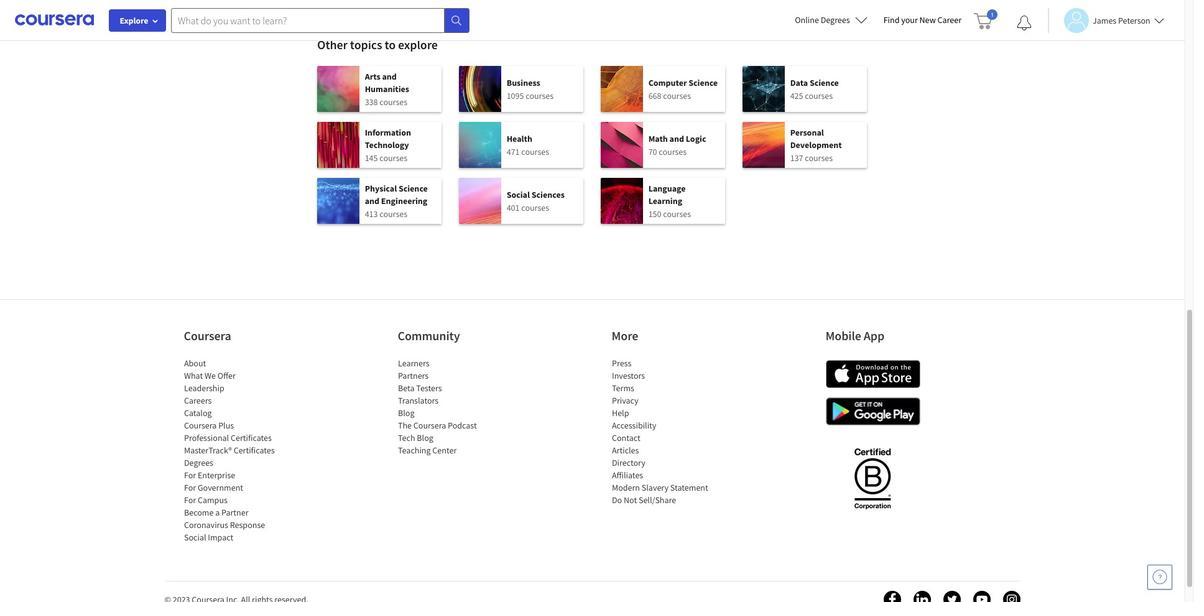 Task type: vqa. For each thing, say whether or not it's contained in the screenshot.
search in course text box on the left top
no



Task type: locate. For each thing, give the bounding box(es) containing it.
0 horizontal spatial social
[[184, 532, 206, 543]]

0 vertical spatial certificates
[[230, 432, 271, 444]]

courses down "humanities"
[[380, 96, 408, 107]]

1 horizontal spatial and
[[382, 71, 397, 82]]

for enterprise link
[[184, 470, 235, 481]]

0 vertical spatial and
[[382, 71, 397, 82]]

certificates down professional certificates link
[[233, 445, 274, 456]]

degrees
[[821, 14, 850, 26], [184, 457, 213, 468]]

and
[[382, 71, 397, 82], [670, 133, 684, 144], [365, 195, 379, 206]]

courses down math
[[659, 146, 687, 157]]

coursera up about link
[[184, 328, 231, 343]]

2 vertical spatial for
[[184, 495, 196, 506]]

list containing about
[[184, 357, 290, 544]]

james
[[1093, 15, 1117, 26]]

courses down technology
[[380, 152, 408, 163]]

courses down the development
[[805, 152, 833, 163]]

certificates
[[230, 432, 271, 444], [233, 445, 274, 456]]

physical
[[365, 183, 397, 194]]

for up become
[[184, 495, 196, 506]]

certificates up mastertrack® certificates link
[[230, 432, 271, 444]]

coursera for about what we offer leadership careers catalog coursera plus professional certificates mastertrack® certificates degrees for enterprise for government for campus become a partner coronavirus response social impact
[[184, 420, 216, 431]]

1095
[[507, 90, 524, 101]]

explore
[[398, 37, 438, 52]]

coursera up tech blog link
[[413, 420, 446, 431]]

we
[[204, 370, 216, 381]]

for down degrees link
[[184, 470, 196, 481]]

leadership link
[[184, 383, 224, 394]]

the
[[398, 420, 412, 431]]

investors link
[[612, 370, 645, 381]]

1 horizontal spatial blog
[[417, 432, 433, 444]]

leadership
[[184, 383, 224, 394]]

and inside arts and humanities 338 courses
[[382, 71, 397, 82]]

james peterson
[[1093, 15, 1151, 26]]

logo of certified b corporation image
[[847, 441, 898, 516]]

coursera for learners partners beta testers translators blog the coursera podcast tech blog teaching center
[[413, 420, 446, 431]]

community
[[398, 328, 460, 343]]

about what we offer leadership careers catalog coursera plus professional certificates mastertrack® certificates degrees for enterprise for government for campus become a partner coronavirus response social impact
[[184, 358, 274, 543]]

help link
[[612, 407, 629, 419]]

translators link
[[398, 395, 438, 406]]

blog
[[398, 407, 414, 419], [417, 432, 433, 444]]

terms link
[[612, 383, 634, 394]]

list
[[317, 66, 868, 234], [184, 357, 290, 544], [398, 357, 504, 457], [612, 357, 718, 506]]

download on the app store image
[[826, 360, 920, 388]]

computer
[[649, 77, 687, 88]]

science
[[689, 77, 718, 88], [810, 77, 839, 88], [399, 183, 428, 194]]

courses down health
[[521, 146, 549, 157]]

coursera image
[[15, 10, 94, 30]]

1 for from the top
[[184, 470, 196, 481]]

science for physical science and engineering 413 courses
[[399, 183, 428, 194]]

what we offer link
[[184, 370, 235, 381]]

language learning 150 courses
[[649, 183, 691, 219]]

for up for campus link
[[184, 482, 196, 493]]

2 vertical spatial and
[[365, 195, 379, 206]]

science for data science 425 courses
[[810, 77, 839, 88]]

70
[[649, 146, 657, 157]]

courses down learning
[[663, 208, 691, 219]]

coursera inside 'about what we offer leadership careers catalog coursera plus professional certificates mastertrack® certificates degrees for enterprise for government for campus become a partner coronavirus response social impact'
[[184, 420, 216, 431]]

business 1095 courses
[[507, 77, 554, 101]]

beta
[[398, 383, 414, 394]]

social impact link
[[184, 532, 233, 543]]

degrees down mastertrack®
[[184, 457, 213, 468]]

information technology 145 courses
[[365, 127, 411, 163]]

0 vertical spatial social
[[507, 189, 530, 200]]

courses inside math and logic 70 courses
[[659, 146, 687, 157]]

145
[[365, 152, 378, 163]]

degrees right online
[[821, 14, 850, 26]]

online degrees button
[[785, 6, 877, 34]]

social down 'coronavirus'
[[184, 532, 206, 543]]

career
[[938, 14, 962, 26]]

science right computer
[[689, 77, 718, 88]]

list containing press
[[612, 357, 718, 506]]

courses inside health 471 courses
[[521, 146, 549, 157]]

1 vertical spatial and
[[670, 133, 684, 144]]

social inside 'about what we offer leadership careers catalog coursera plus professional certificates mastertrack® certificates degrees for enterprise for government for campus become a partner coronavirus response social impact'
[[184, 532, 206, 543]]

and inside math and logic 70 courses
[[670, 133, 684, 144]]

coursera linkedin image
[[913, 591, 931, 602]]

coursera twitter image
[[943, 591, 961, 602]]

degrees inside popup button
[[821, 14, 850, 26]]

blog up teaching center link
[[417, 432, 433, 444]]

and right math
[[670, 133, 684, 144]]

0 horizontal spatial science
[[399, 183, 428, 194]]

science inside data science 425 courses
[[810, 77, 839, 88]]

0 horizontal spatial blog
[[398, 407, 414, 419]]

contact
[[612, 432, 640, 444]]

engineering
[[381, 195, 428, 206]]

about link
[[184, 358, 206, 369]]

impact
[[208, 532, 233, 543]]

1 vertical spatial social
[[184, 532, 206, 543]]

blog up the
[[398, 407, 414, 419]]

math
[[649, 133, 668, 144]]

terms
[[612, 383, 634, 394]]

find
[[884, 14, 900, 26]]

courses down engineering at the left of page
[[380, 208, 408, 219]]

2 horizontal spatial science
[[810, 77, 839, 88]]

articles
[[612, 445, 639, 456]]

mastertrack® certificates link
[[184, 445, 274, 456]]

courses inside "information technology 145 courses"
[[380, 152, 408, 163]]

for government link
[[184, 482, 243, 493]]

courses down business
[[526, 90, 554, 101]]

courses right 425
[[805, 90, 833, 101]]

campus
[[197, 495, 227, 506]]

None search field
[[171, 8, 470, 33]]

coursera plus link
[[184, 420, 234, 431]]

get it on google play image
[[826, 397, 920, 425]]

logic
[[686, 133, 706, 144]]

1 horizontal spatial social
[[507, 189, 530, 200]]

science inside "computer science 668 courses"
[[689, 77, 718, 88]]

coronavirus
[[184, 519, 228, 531]]

plus
[[218, 420, 234, 431]]

teaching center link
[[398, 445, 456, 456]]

response
[[230, 519, 265, 531]]

0 vertical spatial degrees
[[821, 14, 850, 26]]

list containing arts and humanities
[[317, 66, 868, 234]]

science up engineering at the left of page
[[399, 183, 428, 194]]

and up 413 on the left of page
[[365, 195, 379, 206]]

courses inside business 1095 courses
[[526, 90, 554, 101]]

statement
[[670, 482, 708, 493]]

privacy link
[[612, 395, 638, 406]]

0 horizontal spatial degrees
[[184, 457, 213, 468]]

0 vertical spatial for
[[184, 470, 196, 481]]

science inside physical science and engineering 413 courses
[[399, 183, 428, 194]]

and up "humanities"
[[382, 71, 397, 82]]

directory
[[612, 457, 645, 468]]

language
[[649, 183, 686, 194]]

help
[[612, 407, 629, 419]]

list containing learners
[[398, 357, 504, 457]]

coronavirus response link
[[184, 519, 265, 531]]

science right data
[[810, 77, 839, 88]]

courses down sciences at the left top of page
[[521, 202, 549, 213]]

coursera inside learners partners beta testers translators blog the coursera podcast tech blog teaching center
[[413, 420, 446, 431]]

1 vertical spatial certificates
[[233, 445, 274, 456]]

0 horizontal spatial and
[[365, 195, 379, 206]]

list for more
[[612, 357, 718, 506]]

health 471 courses
[[507, 133, 549, 157]]

1 vertical spatial degrees
[[184, 457, 213, 468]]

471
[[507, 146, 520, 157]]

partners link
[[398, 370, 428, 381]]

coursera down "catalog"
[[184, 420, 216, 431]]

professional certificates link
[[184, 432, 271, 444]]

business
[[507, 77, 540, 88]]

other topics to explore
[[317, 37, 438, 52]]

courses inside physical science and engineering 413 courses
[[380, 208, 408, 219]]

1 horizontal spatial degrees
[[821, 14, 850, 26]]

courses down computer
[[663, 90, 691, 101]]

1 horizontal spatial science
[[689, 77, 718, 88]]

sciences
[[532, 189, 565, 200]]

modern
[[612, 482, 640, 493]]

tech
[[398, 432, 415, 444]]

careers link
[[184, 395, 211, 406]]

peterson
[[1118, 15, 1151, 26]]

personal development 137 courses
[[790, 127, 842, 163]]

social up 401
[[507, 189, 530, 200]]

mastertrack®
[[184, 445, 232, 456]]

careers
[[184, 395, 211, 406]]

2 horizontal spatial and
[[670, 133, 684, 144]]

1 vertical spatial for
[[184, 482, 196, 493]]



Task type: describe. For each thing, give the bounding box(es) containing it.
learners partners beta testers translators blog the coursera podcast tech blog teaching center
[[398, 358, 477, 456]]

2 for from the top
[[184, 482, 196, 493]]

data
[[790, 77, 808, 88]]

1 vertical spatial blog
[[417, 432, 433, 444]]

shopping cart: 1 item image
[[974, 9, 998, 29]]

app
[[864, 328, 885, 343]]

for campus link
[[184, 495, 227, 506]]

privacy
[[612, 395, 638, 406]]

and for arts
[[382, 71, 397, 82]]

enterprise
[[197, 470, 235, 481]]

james peterson button
[[1048, 8, 1164, 33]]

0 vertical spatial blog
[[398, 407, 414, 419]]

arts
[[365, 71, 380, 82]]

social inside social sciences 401 courses
[[507, 189, 530, 200]]

the coursera podcast link
[[398, 420, 477, 431]]

become
[[184, 507, 213, 518]]

about
[[184, 358, 206, 369]]

list for coursera
[[184, 357, 290, 544]]

arts and humanities 338 courses
[[365, 71, 409, 107]]

degrees link
[[184, 457, 213, 468]]

413
[[365, 208, 378, 219]]

partner
[[221, 507, 248, 518]]

catalog link
[[184, 407, 212, 419]]

list for other topics to explore
[[317, 66, 868, 234]]

coursera facebook image
[[884, 591, 901, 602]]

courses inside social sciences 401 courses
[[521, 202, 549, 213]]

courses inside language learning 150 courses
[[663, 208, 691, 219]]

explore button
[[109, 9, 166, 32]]

teaching
[[398, 445, 430, 456]]

new
[[920, 14, 936, 26]]

beta testers link
[[398, 383, 442, 394]]

social sciences 401 courses
[[507, 189, 565, 213]]

learning
[[649, 195, 682, 206]]

computer science 668 courses
[[649, 77, 718, 101]]

learners link
[[398, 358, 429, 369]]

press link
[[612, 358, 631, 369]]

online
[[795, 14, 819, 26]]

and inside physical science and engineering 413 courses
[[365, 195, 379, 206]]

government
[[197, 482, 243, 493]]

health
[[507, 133, 532, 144]]

explore
[[120, 15, 148, 26]]

tech blog link
[[398, 432, 433, 444]]

math and logic 70 courses
[[649, 133, 706, 157]]

mobile
[[826, 328, 861, 343]]

physical science and engineering 413 courses
[[365, 183, 428, 219]]

courses inside arts and humanities 338 courses
[[380, 96, 408, 107]]

mobile app
[[826, 328, 885, 343]]

science for computer science 668 courses
[[689, 77, 718, 88]]

137
[[790, 152, 803, 163]]

humanities
[[365, 83, 409, 94]]

help center image
[[1153, 570, 1168, 585]]

investors
[[612, 370, 645, 381]]

not
[[624, 495, 637, 506]]

degrees inside 'about what we offer leadership careers catalog coursera plus professional certificates mastertrack® certificates degrees for enterprise for government for campus become a partner coronavirus response social impact'
[[184, 457, 213, 468]]

center
[[432, 445, 456, 456]]

and for math
[[670, 133, 684, 144]]

testers
[[416, 383, 442, 394]]

become a partner link
[[184, 507, 248, 518]]

150
[[649, 208, 662, 219]]

3 for from the top
[[184, 495, 196, 506]]

sell/share
[[638, 495, 676, 506]]

list for community
[[398, 357, 504, 457]]

courses inside 'personal development 137 courses'
[[805, 152, 833, 163]]

to
[[385, 37, 396, 52]]

press investors terms privacy help accessibility contact articles directory affiliates modern slavery statement do not sell/share
[[612, 358, 708, 506]]

401
[[507, 202, 520, 213]]

translators
[[398, 395, 438, 406]]

do not sell/share link
[[612, 495, 676, 506]]

338
[[365, 96, 378, 107]]

your
[[901, 14, 918, 26]]

podcast
[[448, 420, 477, 431]]

affiliates
[[612, 470, 643, 481]]

development
[[790, 139, 842, 150]]

catalog
[[184, 407, 212, 419]]

courses inside "computer science 668 courses"
[[663, 90, 691, 101]]

information
[[365, 127, 411, 138]]

slavery
[[642, 482, 668, 493]]

professional
[[184, 432, 229, 444]]

coursera instagram image
[[1003, 591, 1020, 602]]

online degrees
[[795, 14, 850, 26]]

personal
[[790, 127, 824, 138]]

What do you want to learn? text field
[[171, 8, 445, 33]]

affiliates link
[[612, 470, 643, 481]]

what
[[184, 370, 203, 381]]

topics
[[350, 37, 382, 52]]

coursera youtube image
[[973, 591, 991, 602]]

find your new career link
[[877, 12, 968, 28]]

data science 425 courses
[[790, 77, 839, 101]]

a
[[215, 507, 219, 518]]

425
[[790, 90, 803, 101]]

show notifications image
[[1017, 16, 1032, 30]]

courses inside data science 425 courses
[[805, 90, 833, 101]]

directory link
[[612, 457, 645, 468]]

find your new career
[[884, 14, 962, 26]]

articles link
[[612, 445, 639, 456]]



